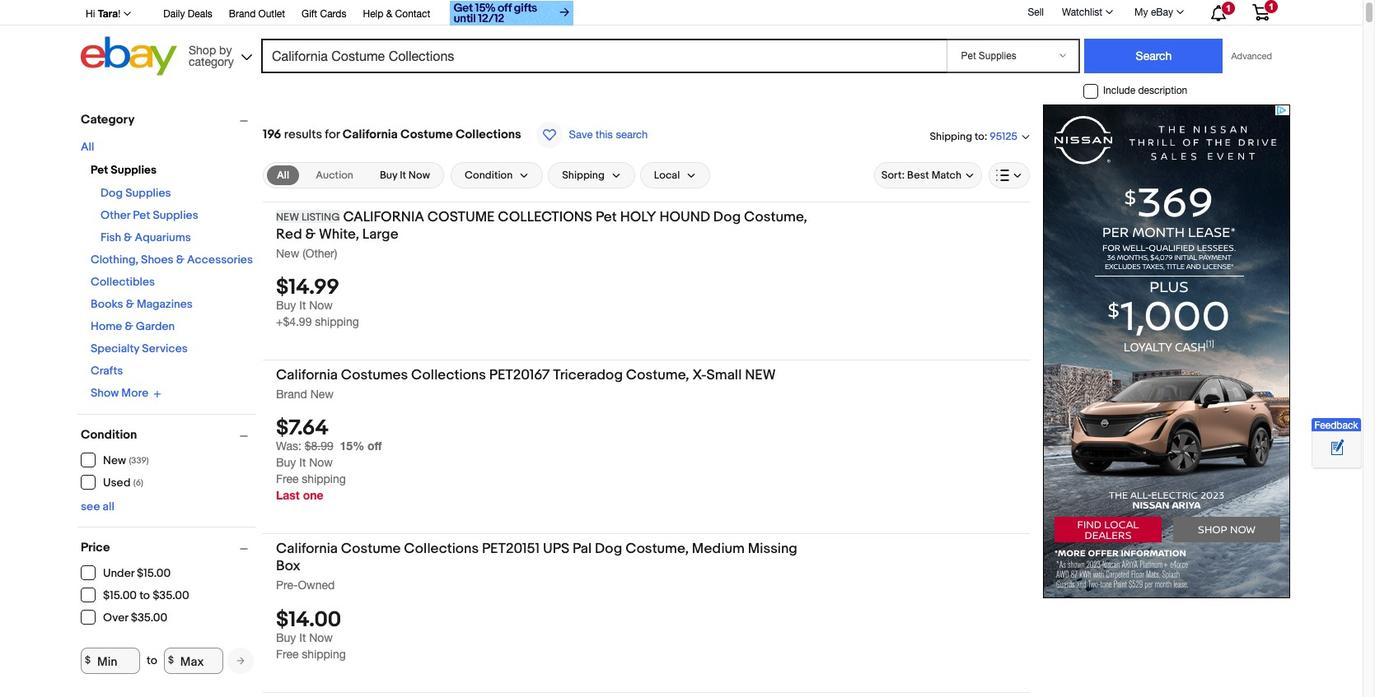 Task type: vqa. For each thing, say whether or not it's contained in the screenshot.
(# in 'Excellent Seller With Fast Shipping.  Recommended. Scully Leather Western Shirt Xxl (# 335063995131 )'
no



Task type: locate. For each thing, give the bounding box(es) containing it.
1 vertical spatial costume,
[[626, 368, 689, 384]]

to left 95125
[[975, 130, 985, 143]]

pet inside dog supplies other pet supplies fish & aquariums
[[133, 208, 150, 222]]

new up used
[[103, 454, 126, 468]]

shipping
[[315, 316, 359, 329], [302, 473, 346, 487], [302, 648, 346, 661]]

local
[[654, 169, 680, 182]]

new listing
[[276, 211, 340, 224]]

show more
[[91, 387, 149, 401]]

$
[[85, 655, 91, 667], [168, 655, 174, 667]]

owned
[[298, 580, 335, 593]]

$8.99
[[305, 440, 334, 454]]

clothing, shoes & accessories collectibles books & magazines home & garden specialty services crafts
[[91, 253, 253, 378]]

0 horizontal spatial $
[[85, 655, 91, 667]]

0 vertical spatial dog
[[101, 186, 123, 200]]

pet up fish & aquariums link
[[133, 208, 150, 222]]

pet for california costume collections pet holy hound dog costume, red & white, large
[[596, 209, 617, 226]]

1 horizontal spatial $
[[168, 655, 174, 667]]

large
[[362, 227, 398, 243]]

see
[[81, 500, 100, 514]]

new for new listing
[[276, 211, 299, 224]]

to for $35.00
[[139, 589, 150, 603]]

supplies for pet
[[111, 163, 157, 177]]

condition button up costume
[[451, 162, 543, 189]]

shipping right +$4.99
[[315, 316, 359, 329]]

main content
[[263, 105, 1030, 698]]

help
[[363, 8, 384, 20]]

1 vertical spatial $15.00
[[103, 589, 137, 603]]

$15.00 inside the $15.00 to $35.00 link
[[103, 589, 137, 603]]

shipping inside $7.64 was: $8.99 15% off buy it now free shipping last one
[[302, 473, 346, 487]]

0 vertical spatial supplies
[[111, 163, 157, 177]]

other pet supplies link
[[101, 208, 198, 222]]

1
[[1269, 2, 1274, 12], [1226, 3, 1231, 13]]

buy
[[380, 169, 397, 182], [276, 299, 296, 312], [276, 457, 296, 470], [276, 632, 296, 645]]

buy inside $7.64 was: $8.99 15% off buy it now free shipping last one
[[276, 457, 296, 470]]

costume
[[401, 127, 453, 143], [341, 542, 401, 558]]

1 horizontal spatial shipping
[[930, 130, 972, 143]]

collections for $14.00
[[404, 542, 479, 558]]

california up "box"
[[276, 542, 338, 558]]

supplies up dog supplies link
[[111, 163, 157, 177]]

it down 'was:'
[[299, 457, 306, 470]]

now down $8.99
[[309, 457, 333, 470]]

all down '196'
[[277, 169, 289, 182]]

costume, inside california costume collections pet holy hound dog costume, red & white, large
[[744, 209, 808, 226]]

california costume collections pet holy hound dog costume, red & white, large heading
[[276, 209, 808, 243]]

1 inside 'dropdown button'
[[1226, 3, 1231, 13]]

all link down category
[[81, 140, 94, 154]]

dog right hound
[[713, 209, 741, 226]]

new for new (339)
[[103, 454, 126, 468]]

watchlist
[[1062, 7, 1103, 18]]

$35.00 down under $15.00
[[153, 589, 189, 603]]

0 vertical spatial all
[[81, 140, 94, 154]]

& inside account navigation
[[386, 8, 392, 20]]

shipping inside $14.00 buy it now free shipping
[[302, 648, 346, 661]]

all down category
[[81, 140, 94, 154]]

$15.00 up over $35.00 'link'
[[103, 589, 137, 603]]

shop by category banner
[[77, 0, 1282, 80]]

condition button
[[451, 162, 543, 189], [81, 427, 255, 443]]

new
[[745, 368, 776, 384]]

condition
[[465, 169, 513, 182], [81, 427, 137, 443]]

under $15.00 link
[[81, 566, 172, 581]]

missing
[[748, 542, 798, 558]]

it up +$4.99
[[299, 299, 306, 312]]

2 vertical spatial to
[[147, 654, 157, 668]]

dog inside california costume collections pet20151 ups pal dog costume, medium missing box pre-owned
[[595, 542, 622, 558]]

supplies up aquariums
[[153, 208, 198, 222]]

services
[[142, 342, 188, 356]]

hound
[[660, 209, 710, 226]]

now down owned
[[309, 632, 333, 645]]

show
[[91, 387, 119, 401]]

0 horizontal spatial brand
[[229, 8, 256, 20]]

condition button up (339)
[[81, 427, 255, 443]]

1 vertical spatial condition
[[81, 427, 137, 443]]

1 $ from the left
[[85, 655, 91, 667]]

buy up +$4.99
[[276, 299, 296, 312]]

pet up dog supplies link
[[91, 163, 108, 177]]

shipping left :
[[930, 130, 972, 143]]

supplies up other pet supplies link
[[125, 186, 171, 200]]

clothing,
[[91, 253, 138, 267]]

Maximum Value in $ text field
[[164, 648, 223, 674]]

1 left 1 link
[[1226, 3, 1231, 13]]

0 horizontal spatial condition button
[[81, 427, 255, 443]]

daily deals link
[[163, 6, 212, 24]]

2 horizontal spatial dog
[[713, 209, 741, 226]]

pet for dog supplies other pet supplies fish & aquariums
[[133, 208, 150, 222]]

& inside dog supplies other pet supplies fish & aquariums
[[124, 231, 132, 245]]

1 button
[[1197, 1, 1239, 24]]

0 vertical spatial brand
[[229, 8, 256, 20]]

costume inside california costume collections pet20151 ups pal dog costume, medium missing box pre-owned
[[341, 542, 401, 558]]

1 vertical spatial $35.00
[[131, 611, 167, 625]]

0 vertical spatial condition
[[465, 169, 513, 182]]

1 horizontal spatial all link
[[267, 166, 299, 185]]

shipping for $14.00
[[302, 648, 346, 661]]

collections
[[456, 127, 521, 143], [411, 368, 486, 384], [404, 542, 479, 558]]

brand up $7.64
[[276, 388, 307, 401]]

condition up new (339)
[[81, 427, 137, 443]]

shop by category button
[[181, 37, 255, 72]]

specialty services link
[[91, 342, 188, 356]]

$15.00 inside under $15.00 link
[[137, 567, 171, 581]]

more
[[121, 387, 149, 401]]

196 results for california costume collections
[[263, 127, 521, 143]]

0 vertical spatial shipping
[[315, 316, 359, 329]]

used (6)
[[103, 476, 143, 490]]

california
[[343, 127, 398, 143], [276, 368, 338, 384], [276, 542, 338, 558]]

get an extra 15% off image
[[450, 1, 574, 26]]

!
[[118, 8, 121, 20]]

it inside $14.00 buy it now free shipping
[[299, 632, 306, 645]]

sort: best match
[[881, 169, 962, 182]]

$15.00 up $15.00 to $35.00
[[137, 567, 171, 581]]

medium
[[692, 542, 745, 558]]

over $35.00 link
[[81, 610, 168, 625]]

$35.00 down $15.00 to $35.00
[[131, 611, 167, 625]]

all link down '196'
[[267, 166, 299, 185]]

costume,
[[744, 209, 808, 226], [626, 368, 689, 384], [626, 542, 689, 558]]

0 vertical spatial shipping
[[930, 130, 972, 143]]

california right for
[[343, 127, 398, 143]]

2 $ from the left
[[168, 655, 174, 667]]

dog right pal
[[595, 542, 622, 558]]

listing options selector. list view selected. image
[[996, 169, 1023, 182]]

1 horizontal spatial 1
[[1269, 2, 1274, 12]]

pet
[[91, 163, 108, 177], [133, 208, 150, 222], [596, 209, 617, 226]]

hi
[[86, 8, 95, 20]]

california costumes collections pet20167 triceradog costume, x-small new link
[[276, 368, 819, 387]]

free down $14.00
[[276, 648, 299, 661]]

1 up advanced "link"
[[1269, 2, 1274, 12]]

condition inside 'dropdown button'
[[465, 169, 513, 182]]

0 horizontal spatial shipping
[[562, 169, 605, 182]]

to down under $15.00
[[139, 589, 150, 603]]

0 horizontal spatial pet
[[91, 163, 108, 177]]

& up home & garden link
[[126, 297, 134, 311]]

$15.00
[[137, 567, 171, 581], [103, 589, 137, 603]]

condition up costume
[[465, 169, 513, 182]]

2 vertical spatial california
[[276, 542, 338, 558]]

california inside california costumes collections pet20167 triceradog costume, x-small new brand new
[[276, 368, 338, 384]]

pre-
[[276, 580, 298, 593]]

outlet
[[258, 8, 285, 20]]

1 vertical spatial condition button
[[81, 427, 255, 443]]

1 free from the top
[[276, 473, 299, 487]]

to left maximum value in $ text field
[[147, 654, 157, 668]]

crafts
[[91, 364, 123, 378]]

1 vertical spatial shipping
[[562, 169, 605, 182]]

1 horizontal spatial brand
[[276, 388, 307, 401]]

ebay
[[1151, 7, 1173, 18]]

0 vertical spatial all link
[[81, 140, 94, 154]]

1 vertical spatial california
[[276, 368, 338, 384]]

dog for medium
[[595, 542, 622, 558]]

0 vertical spatial costume,
[[744, 209, 808, 226]]

new inside california costume collections pet holy hound dog costume, red & white, large heading
[[276, 211, 299, 224]]

pet20167
[[489, 368, 550, 384]]

california costume collections pet20151 ups pal dog costume, medium missing box pre-owned
[[276, 542, 798, 593]]

save
[[569, 129, 593, 141]]

new down red
[[276, 247, 299, 260]]

california
[[343, 209, 424, 226]]

1 vertical spatial all
[[277, 169, 289, 182]]

$ down over $35.00 'link'
[[85, 655, 91, 667]]

pet inside california costume collections pet holy hound dog costume, red & white, large
[[596, 209, 617, 226]]

costume, inside california costume collections pet20151 ups pal dog costume, medium missing box pre-owned
[[626, 542, 689, 558]]

red
[[276, 227, 302, 243]]

0 vertical spatial free
[[276, 473, 299, 487]]

buy inside "$14.99 buy it now +$4.99 shipping"
[[276, 299, 296, 312]]

shipping up one
[[302, 473, 346, 487]]

it down owned
[[299, 632, 306, 645]]

california costume collections pet20151 ups pal dog costume, medium missing box link
[[276, 542, 819, 579]]

$14.00
[[276, 608, 341, 633]]

1 vertical spatial free
[[276, 648, 299, 661]]

account navigation
[[77, 0, 1282, 28]]

new
[[276, 211, 299, 224], [276, 247, 299, 260], [310, 388, 334, 401], [103, 454, 126, 468]]

1 horizontal spatial condition button
[[451, 162, 543, 189]]

shoes
[[141, 253, 174, 267]]

Search for anything text field
[[264, 40, 944, 72]]

brand inside brand outlet link
[[229, 8, 256, 20]]

books & magazines link
[[91, 297, 193, 311]]

home & garden link
[[91, 320, 175, 334]]

california inside california costume collections pet20151 ups pal dog costume, medium missing box pre-owned
[[276, 542, 338, 558]]

new up red
[[276, 211, 299, 224]]

0 horizontal spatial 1
[[1226, 3, 1231, 13]]

2 free from the top
[[276, 648, 299, 661]]

1 vertical spatial shipping
[[302, 473, 346, 487]]

$35.00 inside 'link'
[[131, 611, 167, 625]]

& right help
[[386, 8, 392, 20]]

1 vertical spatial collections
[[411, 368, 486, 384]]

1 vertical spatial all link
[[267, 166, 299, 185]]

it
[[400, 169, 406, 182], [299, 299, 306, 312], [299, 457, 306, 470], [299, 632, 306, 645]]

buy down 'was:'
[[276, 457, 296, 470]]

brand left outlet
[[229, 8, 256, 20]]

1 horizontal spatial pet
[[133, 208, 150, 222]]

shipping down $14.00
[[302, 648, 346, 661]]

new up $7.64
[[310, 388, 334, 401]]

category
[[81, 112, 135, 128]]

None submit
[[1085, 39, 1223, 73]]

1 vertical spatial costume
[[341, 542, 401, 558]]

2 vertical spatial dog
[[595, 542, 622, 558]]

0 horizontal spatial condition
[[81, 427, 137, 443]]

dog up "other"
[[101, 186, 123, 200]]

& right fish
[[124, 231, 132, 245]]

results
[[284, 127, 322, 143]]

& down new listing
[[305, 227, 316, 243]]

pet20151
[[482, 542, 540, 558]]

now down 196 results for california costume collections
[[409, 169, 430, 182]]

0 horizontal spatial dog
[[101, 186, 123, 200]]

1 horizontal spatial dog
[[595, 542, 622, 558]]

new inside california costumes collections pet20167 triceradog costume, x-small new brand new
[[310, 388, 334, 401]]

2 vertical spatial costume,
[[626, 542, 689, 558]]

2 vertical spatial shipping
[[302, 648, 346, 661]]

new (339)
[[103, 454, 149, 468]]

costume, inside california costumes collections pet20167 triceradog costume, x-small new brand new
[[626, 368, 689, 384]]

&
[[386, 8, 392, 20], [305, 227, 316, 243], [124, 231, 132, 245], [176, 253, 185, 267], [126, 297, 134, 311], [125, 320, 133, 334]]

1 horizontal spatial condition
[[465, 169, 513, 182]]

collections inside california costume collections pet20151 ups pal dog costume, medium missing box pre-owned
[[404, 542, 479, 558]]

buy down "pre-"
[[276, 632, 296, 645]]

1 vertical spatial supplies
[[125, 186, 171, 200]]

$ for maximum value in $ text field
[[168, 655, 174, 667]]

All selected text field
[[277, 168, 289, 183]]

shipping inside dropdown button
[[562, 169, 605, 182]]

by
[[219, 43, 232, 56]]

(6)
[[133, 478, 143, 489]]

1 vertical spatial dog
[[713, 209, 741, 226]]

pet left holy
[[596, 209, 617, 226]]

shipping inside shipping to : 95125
[[930, 130, 972, 143]]

free inside $7.64 was: $8.99 15% off buy it now free shipping last one
[[276, 473, 299, 487]]

collections inside california costumes collections pet20167 triceradog costume, x-small new brand new
[[411, 368, 486, 384]]

2 horizontal spatial pet
[[596, 209, 617, 226]]

$14.00 buy it now free shipping
[[276, 608, 346, 661]]

& right shoes
[[176, 253, 185, 267]]

california up $7.64
[[276, 368, 338, 384]]

1 vertical spatial brand
[[276, 388, 307, 401]]

garden
[[136, 320, 175, 334]]

home
[[91, 320, 122, 334]]

dog inside california costume collections pet holy hound dog costume, red & white, large
[[713, 209, 741, 226]]

none submit inside shop by category banner
[[1085, 39, 1223, 73]]

shipping
[[930, 130, 972, 143], [562, 169, 605, 182]]

0 horizontal spatial all
[[81, 140, 94, 154]]

specialty
[[91, 342, 139, 356]]

it inside "$14.99 buy it now +$4.99 shipping"
[[299, 299, 306, 312]]

0 vertical spatial to
[[975, 130, 985, 143]]

1 vertical spatial to
[[139, 589, 150, 603]]

shipping inside "$14.99 buy it now +$4.99 shipping"
[[315, 316, 359, 329]]

now up +$4.99
[[309, 299, 333, 312]]

$ right minimum value in $ text field
[[168, 655, 174, 667]]

to inside shipping to : 95125
[[975, 130, 985, 143]]

2 vertical spatial collections
[[404, 542, 479, 558]]

shipping down save
[[562, 169, 605, 182]]

now inside $14.00 buy it now free shipping
[[309, 632, 333, 645]]

free up last
[[276, 473, 299, 487]]

0 vertical spatial $15.00
[[137, 567, 171, 581]]



Task type: describe. For each thing, give the bounding box(es) containing it.
dog for red
[[713, 209, 741, 226]]

buy inside $14.00 buy it now free shipping
[[276, 632, 296, 645]]

1 for 1 'dropdown button'
[[1226, 3, 1231, 13]]

cards
[[320, 8, 347, 20]]

watchlist link
[[1053, 2, 1121, 22]]

shipping for $14.99
[[315, 316, 359, 329]]

shipping button
[[548, 162, 635, 189]]

(other)
[[303, 247, 337, 260]]

new for new (other)
[[276, 247, 299, 260]]

daily
[[163, 8, 185, 20]]

pet supplies
[[91, 163, 157, 177]]

match
[[932, 169, 962, 182]]

my ebay link
[[1126, 2, 1192, 22]]

advertisement region
[[1043, 105, 1290, 599]]

shipping for shipping
[[562, 169, 605, 182]]

collectibles
[[91, 275, 155, 289]]

collections for $7.64
[[411, 368, 486, 384]]

x-
[[693, 368, 707, 384]]

shop by category
[[189, 43, 234, 68]]

(339)
[[129, 456, 149, 466]]

help & contact
[[363, 8, 430, 20]]

california costume collections pet holy hound dog costume, red & white, large
[[276, 209, 808, 243]]

crafts link
[[91, 364, 123, 378]]

help & contact link
[[363, 6, 430, 24]]

california for $14.00
[[276, 542, 338, 558]]

0 vertical spatial california
[[343, 127, 398, 143]]

box
[[276, 559, 300, 576]]

0 vertical spatial condition button
[[451, 162, 543, 189]]

deals
[[188, 8, 212, 20]]

brand outlet
[[229, 8, 285, 20]]

fish & aquariums link
[[101, 231, 191, 245]]

gift cards link
[[302, 6, 347, 24]]

0 horizontal spatial all link
[[81, 140, 94, 154]]

all
[[103, 500, 114, 514]]

sell link
[[1021, 6, 1051, 18]]

196
[[263, 127, 281, 143]]

2 vertical spatial supplies
[[153, 208, 198, 222]]

see all
[[81, 500, 114, 514]]

buy down 196 results for california costume collections
[[380, 169, 397, 182]]

holy
[[620, 209, 657, 226]]

one
[[303, 489, 324, 503]]

Minimum Value in $ text field
[[81, 648, 140, 674]]

costume, for pal
[[626, 542, 689, 558]]

under $15.00
[[103, 567, 171, 581]]

save this search
[[569, 129, 648, 141]]

sell
[[1028, 6, 1044, 18]]

triceradog
[[553, 368, 623, 384]]

daily deals
[[163, 8, 212, 20]]

see all button
[[81, 500, 114, 514]]

& inside california costume collections pet holy hound dog costume, red & white, large
[[305, 227, 316, 243]]

over
[[103, 611, 128, 625]]

shipping for shipping to : 95125
[[930, 130, 972, 143]]

my ebay
[[1135, 7, 1173, 18]]

1 horizontal spatial all
[[277, 169, 289, 182]]

collections
[[498, 209, 593, 226]]

save this search button
[[531, 121, 653, 149]]

search
[[616, 129, 648, 141]]

california for $7.64
[[276, 368, 338, 384]]

shop
[[189, 43, 216, 56]]

to for :
[[975, 130, 985, 143]]

$7.64 was: $8.99 15% off buy it now free shipping last one
[[276, 416, 382, 503]]

$ for minimum value in $ text field
[[85, 655, 91, 667]]

accessories
[[187, 253, 253, 267]]

california costumes collections pet20167 triceradog costume, x-small new heading
[[276, 368, 776, 384]]

was:
[[276, 440, 301, 454]]

it down 196 results for california costume collections
[[400, 169, 406, 182]]

0 vertical spatial $35.00
[[153, 589, 189, 603]]

dog supplies link
[[101, 186, 171, 200]]

hi tara !
[[86, 7, 121, 20]]

collectibles link
[[91, 275, 155, 289]]

15%
[[340, 440, 364, 454]]

now inside $7.64 was: $8.99 15% off buy it now free shipping last one
[[309, 457, 333, 470]]

over $35.00
[[103, 611, 167, 625]]

this
[[596, 129, 613, 141]]

0 vertical spatial costume
[[401, 127, 453, 143]]

new (other)
[[276, 247, 337, 260]]

dog inside dog supplies other pet supplies fish & aquariums
[[101, 186, 123, 200]]

include description
[[1103, 85, 1188, 97]]

category button
[[81, 112, 255, 128]]

costume, for hound
[[744, 209, 808, 226]]

under
[[103, 567, 134, 581]]

shipping to : 95125
[[930, 130, 1018, 144]]

buy it now link
[[370, 166, 440, 185]]

best
[[907, 169, 929, 182]]

listing
[[302, 211, 340, 224]]

price
[[81, 540, 110, 556]]

it inside $7.64 was: $8.99 15% off buy it now free shipping last one
[[299, 457, 306, 470]]

$14.99
[[276, 275, 339, 301]]

free inside $14.00 buy it now free shipping
[[276, 648, 299, 661]]

advanced link
[[1223, 40, 1281, 73]]

auction
[[316, 169, 353, 182]]

1 for 1 link
[[1269, 2, 1274, 12]]

:
[[985, 130, 988, 143]]

magazines
[[137, 297, 193, 311]]

$7.64
[[276, 416, 329, 442]]

buy it now
[[380, 169, 430, 182]]

supplies for dog
[[125, 186, 171, 200]]

california costume collections pet20151 ups pal dog costume, medium missing box heading
[[276, 542, 798, 576]]

show more button
[[91, 386, 162, 401]]

now inside "$14.99 buy it now +$4.99 shipping"
[[309, 299, 333, 312]]

clothing, shoes & accessories link
[[91, 253, 253, 267]]

sort:
[[881, 169, 905, 182]]

other
[[101, 208, 130, 222]]

$15.00 to $35.00 link
[[81, 588, 190, 603]]

main content containing $14.99
[[263, 105, 1030, 698]]

1 link
[[1243, 0, 1280, 24]]

& right home
[[125, 320, 133, 334]]

0 vertical spatial collections
[[456, 127, 521, 143]]

include
[[1103, 85, 1136, 97]]

off
[[368, 440, 382, 454]]

costumes
[[341, 368, 408, 384]]

brand inside california costumes collections pet20167 triceradog costume, x-small new brand new
[[276, 388, 307, 401]]



